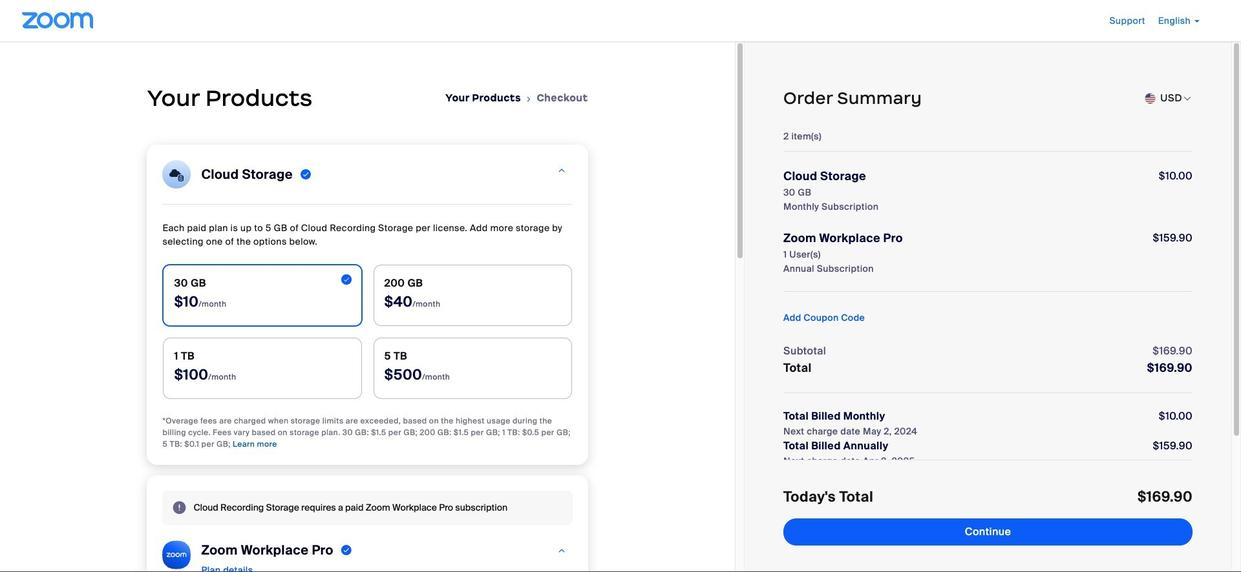 Task type: locate. For each thing, give the bounding box(es) containing it.
1 vertical spatial success image
[[341, 543, 352, 559]]

right image
[[525, 93, 533, 106]]

success image
[[301, 167, 311, 182], [341, 543, 352, 559]]

zoom logo image
[[22, 12, 93, 28]]

show options image
[[1183, 94, 1193, 104]]

alert
[[163, 492, 573, 526]]

zoom one image
[[163, 541, 191, 570]]

secure trust image
[[937, 564, 1040, 573]]

1 horizontal spatial success image
[[341, 543, 352, 559]]

0 vertical spatial success image
[[301, 167, 311, 182]]



Task type: describe. For each thing, give the bounding box(es) containing it.
zoom one pro plan image
[[558, 543, 567, 561]]

cloud storage plan image
[[558, 162, 567, 180]]

warning image
[[173, 502, 186, 515]]

0 horizontal spatial success image
[[301, 167, 311, 182]]

breadcrumb navigation
[[446, 92, 588, 106]]

cloud storage icon image
[[163, 160, 191, 189]]

select a capacity option group
[[163, 265, 573, 400]]



Task type: vqa. For each thing, say whether or not it's contained in the screenshot.
edit user photo
no



